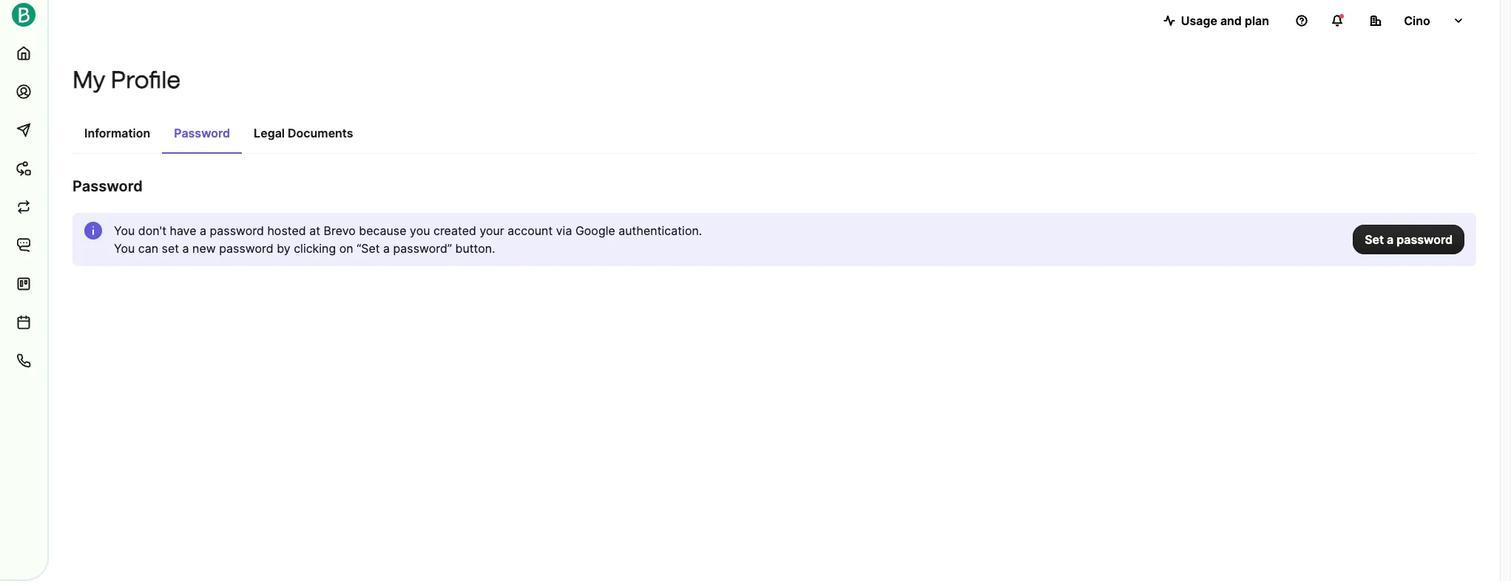 Task type: vqa. For each thing, say whether or not it's contained in the screenshot.
a
yes



Task type: locate. For each thing, give the bounding box(es) containing it.
tab list
[[72, 118, 1476, 154]]

you don't have a password hosted at brevo because you created your account via google authentication. you can set a new password by clicking on "set a password" button.
[[114, 223, 702, 256]]

my
[[72, 66, 105, 94]]

0 vertical spatial you
[[114, 223, 135, 238]]

on
[[339, 241, 353, 256]]

password down information link
[[72, 178, 143, 195]]

have
[[170, 223, 196, 238]]

password right set
[[1397, 232, 1453, 247]]

you
[[114, 223, 135, 238], [114, 241, 135, 256]]

my profile
[[72, 66, 181, 94]]

0 vertical spatial password
[[174, 126, 230, 141]]

hosted
[[267, 223, 306, 238]]

documents
[[288, 126, 353, 141]]

you left 'can'
[[114, 241, 135, 256]]

cino
[[1404, 13, 1430, 28]]

set
[[1365, 232, 1384, 247]]

created
[[433, 223, 476, 238]]

password
[[210, 223, 264, 238], [1397, 232, 1453, 247], [219, 241, 273, 256]]

password left by
[[219, 241, 273, 256]]

1 vertical spatial you
[[114, 241, 135, 256]]

legal
[[254, 126, 285, 141]]

password left 'legal'
[[174, 126, 230, 141]]

usage
[[1181, 13, 1218, 28]]

1 horizontal spatial password
[[174, 126, 230, 141]]

1 vertical spatial password
[[72, 178, 143, 195]]

account
[[508, 223, 553, 238]]

you
[[410, 223, 430, 238]]

password up the new
[[210, 223, 264, 238]]

button.
[[455, 241, 495, 256]]

set a password button
[[1353, 225, 1465, 254]]

password
[[174, 126, 230, 141], [72, 178, 143, 195]]

you left 'don't'
[[114, 223, 135, 238]]

a
[[200, 223, 206, 238], [1387, 232, 1394, 247], [182, 241, 189, 256], [383, 241, 390, 256]]

set a password
[[1365, 232, 1453, 247]]

0 horizontal spatial password
[[72, 178, 143, 195]]



Task type: describe. For each thing, give the bounding box(es) containing it.
don't
[[138, 223, 166, 238]]

a inside set a password button
[[1387, 232, 1394, 247]]

tab list containing information
[[72, 118, 1476, 154]]

information link
[[72, 118, 162, 152]]

google
[[575, 223, 615, 238]]

can
[[138, 241, 158, 256]]

password inside set a password button
[[1397, 232, 1453, 247]]

password link
[[162, 118, 242, 154]]

brevo
[[324, 223, 356, 238]]

password"
[[393, 241, 452, 256]]

at
[[309, 223, 320, 238]]

information
[[84, 126, 150, 141]]

because
[[359, 223, 407, 238]]

by
[[277, 241, 290, 256]]

legal documents link
[[242, 118, 365, 152]]

via
[[556, 223, 572, 238]]

1 you from the top
[[114, 223, 135, 238]]

"set
[[357, 241, 380, 256]]

password inside "link"
[[174, 126, 230, 141]]

plan
[[1245, 13, 1269, 28]]

your
[[480, 223, 504, 238]]

usage and plan
[[1181, 13, 1269, 28]]

profile
[[111, 66, 181, 94]]

authentication.
[[619, 223, 702, 238]]

and
[[1220, 13, 1242, 28]]

new
[[192, 241, 216, 256]]

legal documents
[[254, 126, 353, 141]]

usage and plan button
[[1152, 6, 1281, 36]]

set
[[162, 241, 179, 256]]

2 you from the top
[[114, 241, 135, 256]]

clicking
[[294, 241, 336, 256]]

cino button
[[1358, 6, 1476, 36]]



